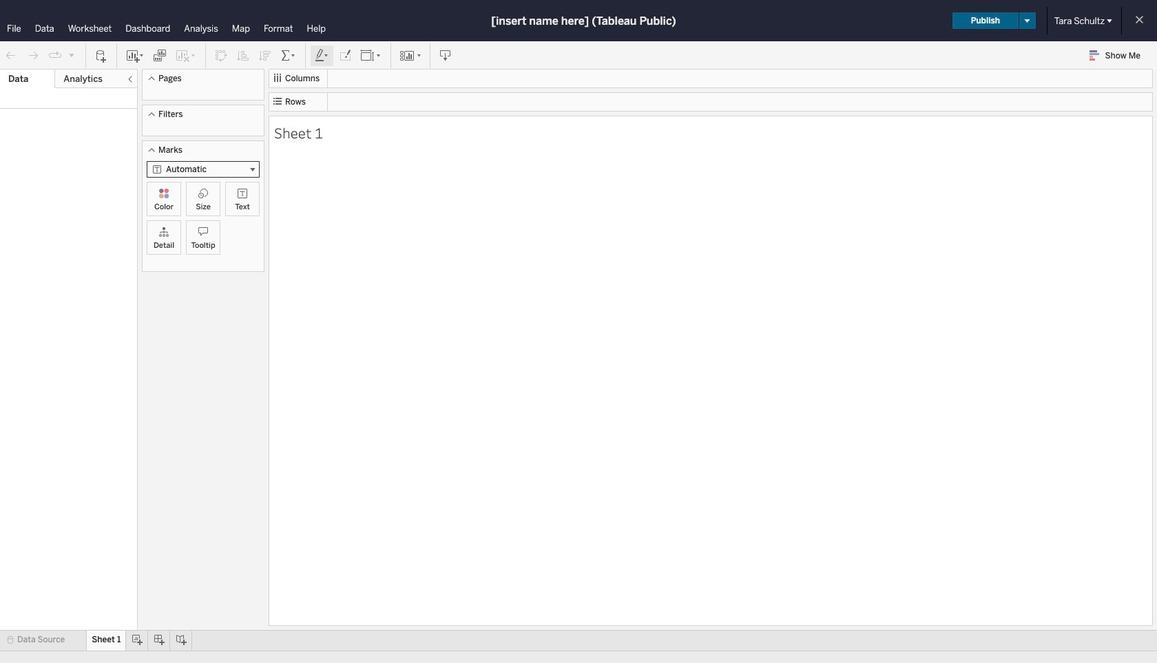 Task type: vqa. For each thing, say whether or not it's contained in the screenshot.
Sort Ascending icon
yes



Task type: locate. For each thing, give the bounding box(es) containing it.
show/hide cards image
[[400, 49, 422, 62]]

duplicate image
[[153, 49, 167, 62]]

download image
[[439, 49, 453, 62]]

swap rows and columns image
[[214, 49, 228, 62]]

replay animation image
[[68, 51, 76, 59]]

redo image
[[26, 49, 40, 62]]

totals image
[[280, 49, 297, 62]]

sort descending image
[[258, 49, 272, 62]]

replay animation image
[[48, 49, 62, 62]]



Task type: describe. For each thing, give the bounding box(es) containing it.
fit image
[[360, 49, 382, 62]]

new data source image
[[94, 49, 108, 62]]

undo image
[[4, 49, 18, 62]]

collapse image
[[126, 75, 134, 83]]

clear sheet image
[[175, 49, 197, 62]]

new worksheet image
[[125, 49, 145, 62]]

highlight image
[[314, 49, 330, 62]]

sort ascending image
[[236, 49, 250, 62]]

format workbook image
[[338, 49, 352, 62]]



